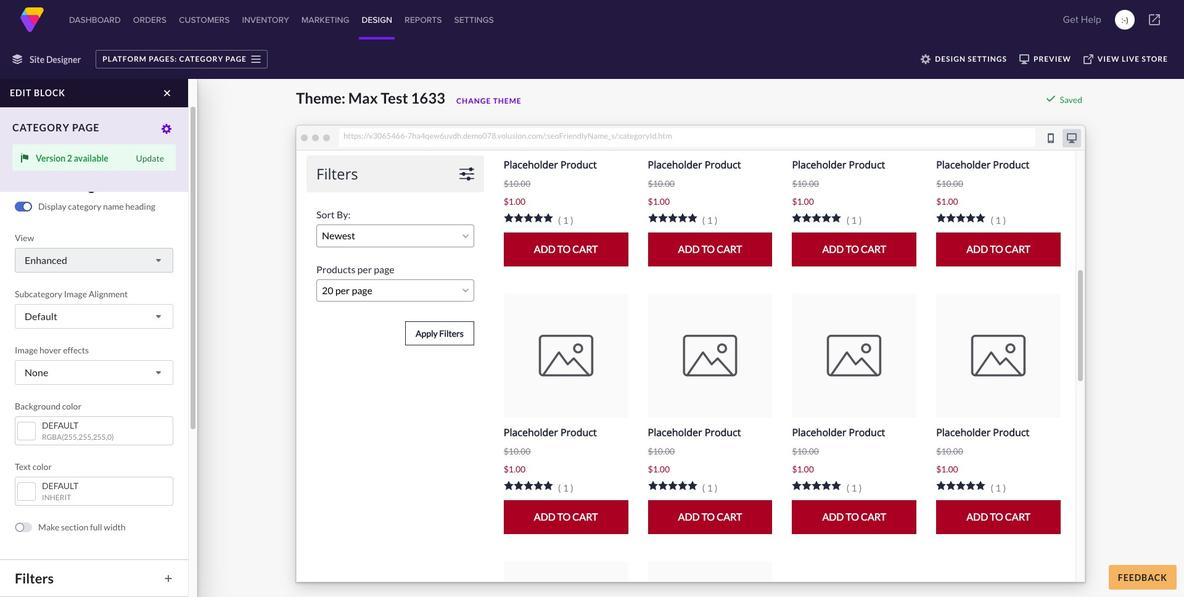 Task type: vqa. For each thing, say whether or not it's contained in the screenshot.
Number of columns on mobile
no



Task type: locate. For each thing, give the bounding box(es) containing it.
settings for design settings
[[968, 54, 1007, 64]]

store
[[1142, 54, 1169, 64]]

1 vertical spatial view
[[15, 233, 34, 243]]

design settings
[[935, 54, 1007, 64]]

1 vertical spatial image
[[15, 345, 38, 355]]

0 vertical spatial image
[[64, 289, 87, 299]]

reports button
[[402, 0, 445, 39]]

site designer
[[30, 54, 81, 64]]

alignment
[[89, 289, 128, 299]]

0 vertical spatial page
[[226, 54, 247, 64]]

image left hover
[[15, 345, 38, 355]]

block
[[34, 88, 65, 98]]

get help
[[1063, 12, 1102, 27]]

design button
[[359, 0, 395, 39]]

heading
[[125, 201, 155, 212]]

page down inventory
[[226, 54, 247, 64]]

default for default inherit
[[42, 481, 79, 491]]

1 vertical spatial default
[[42, 420, 79, 431]]

view inside sidebar element
[[15, 233, 34, 243]]

image
[[64, 289, 87, 299], [15, 345, 38, 355]]

1 vertical spatial settings
[[52, 177, 101, 194]]

7ha4qew6uvdh.demo078.volusion.com/:seofriendlyname_s/:categoryid.htm
[[408, 131, 672, 141]]

get help link
[[1060, 7, 1106, 32]]

feedback button
[[1109, 565, 1177, 590]]

platform pages: category page button
[[96, 50, 268, 68]]

preview
[[1034, 54, 1072, 64]]

max
[[348, 89, 378, 107]]

block
[[15, 177, 49, 194]]

orders
[[133, 14, 167, 26]]

change theme
[[457, 96, 522, 106]]

default for default
[[25, 310, 57, 322]]

design settings button
[[915, 50, 1014, 68]]

0 horizontal spatial settings
[[52, 177, 101, 194]]

help
[[1081, 12, 1102, 27]]

get
[[1063, 12, 1079, 27]]

view inside view live store "button"
[[1098, 54, 1120, 64]]

default up inherit
[[42, 481, 79, 491]]

test
[[381, 89, 408, 107]]

0 horizontal spatial image
[[15, 345, 38, 355]]

1 vertical spatial color
[[32, 461, 52, 472]]

1 horizontal spatial view
[[1098, 54, 1120, 64]]

effects
[[63, 345, 89, 355]]

:-) link
[[1115, 10, 1135, 30]]

inventory
[[242, 14, 289, 26]]

text
[[15, 461, 31, 472]]

settings up category
[[52, 177, 101, 194]]

0 vertical spatial view
[[1098, 54, 1120, 64]]

1 vertical spatial page
[[72, 122, 100, 133]]

1 horizontal spatial settings
[[968, 54, 1007, 64]]

view
[[1098, 54, 1120, 64], [15, 233, 34, 243]]

0 horizontal spatial page
[[72, 122, 100, 133]]

dashboard image
[[20, 7, 44, 32]]

settings right the design
[[968, 54, 1007, 64]]

site
[[30, 54, 45, 64]]

category right pages:
[[179, 54, 224, 64]]

color for text color
[[32, 461, 52, 472]]

0 vertical spatial color
[[62, 401, 81, 412]]

rgba(255,255,255,0)
[[42, 432, 114, 442]]

color right text
[[32, 461, 52, 472]]

image hover effects
[[15, 345, 89, 355]]

theme
[[493, 96, 522, 106]]

theme:
[[296, 89, 346, 107]]

0 horizontal spatial category
[[12, 122, 70, 133]]

category
[[179, 54, 224, 64], [12, 122, 70, 133]]

color up 'default rgba(255,255,255,0)'
[[62, 401, 81, 412]]

image up default button
[[64, 289, 87, 299]]

orders button
[[131, 0, 169, 39]]

settings
[[454, 14, 494, 26]]

width
[[104, 522, 126, 532]]

https://v3065466-
[[344, 131, 408, 141]]

default up rgba(255,255,255,0)
[[42, 420, 79, 431]]

change
[[457, 96, 491, 106]]

marketing button
[[299, 0, 352, 39]]

1 horizontal spatial color
[[62, 401, 81, 412]]

page inside button
[[226, 54, 247, 64]]

view up enhanced
[[15, 233, 34, 243]]

0 vertical spatial settings
[[968, 54, 1007, 64]]

category up the version
[[12, 122, 70, 133]]

1 vertical spatial category
[[12, 122, 70, 133]]

page up available
[[72, 122, 100, 133]]

background color
[[15, 401, 81, 412]]

default inside 'default rgba(255,255,255,0)'
[[42, 420, 79, 431]]

0 vertical spatial category
[[179, 54, 224, 64]]

marketing
[[302, 14, 349, 26]]

view live store button
[[1078, 50, 1175, 68]]

color
[[62, 401, 81, 412], [32, 461, 52, 472]]

subcategory
[[15, 289, 62, 299]]

enhanced button
[[15, 248, 173, 273]]

make
[[38, 522, 59, 532]]

1 horizontal spatial image
[[64, 289, 87, 299]]

page
[[226, 54, 247, 64], [72, 122, 100, 133]]

default down subcategory
[[25, 310, 57, 322]]

1 horizontal spatial category
[[179, 54, 224, 64]]

platform pages: category page
[[103, 54, 247, 64]]

none
[[25, 366, 48, 378]]

default inside button
[[25, 310, 57, 322]]

update button
[[132, 151, 168, 165]]

2 vertical spatial default
[[42, 481, 79, 491]]

settings inside sidebar element
[[52, 177, 101, 194]]

category
[[68, 201, 101, 212]]

platform
[[103, 54, 147, 64]]

0 vertical spatial default
[[25, 310, 57, 322]]

color for background color
[[62, 401, 81, 412]]

view left live
[[1098, 54, 1120, 64]]

default inherit
[[42, 481, 79, 502]]

1 horizontal spatial page
[[226, 54, 247, 64]]

default
[[25, 310, 57, 322], [42, 420, 79, 431], [42, 481, 79, 491]]

0 horizontal spatial view
[[15, 233, 34, 243]]

feedback
[[1118, 572, 1168, 583]]

0 horizontal spatial color
[[32, 461, 52, 472]]

version
[[36, 153, 65, 163]]



Task type: describe. For each thing, give the bounding box(es) containing it.
edit
[[10, 88, 32, 98]]

settings button
[[452, 0, 496, 39]]

subcategory image alignment
[[15, 289, 128, 299]]

category page
[[12, 122, 100, 133]]

make section full width
[[38, 522, 126, 532]]

enhanced
[[25, 254, 67, 266]]

https://v3065466-7ha4qew6uvdh.demo078.volusion.com/:seofriendlyname_s/:categoryid.htm
[[344, 131, 672, 141]]

name
[[103, 201, 124, 212]]

default for default rgba(255,255,255,0)
[[42, 420, 79, 431]]

category inside sidebar element
[[12, 122, 70, 133]]

view live store
[[1098, 54, 1169, 64]]

hover
[[40, 345, 61, 355]]

display
[[38, 201, 66, 212]]

pages:
[[149, 54, 177, 64]]

display category name heading
[[38, 201, 155, 212]]

view for view live store
[[1098, 54, 1120, 64]]

design
[[935, 54, 966, 64]]

sidebar element
[[0, 37, 197, 597]]

filters
[[15, 570, 54, 587]]

text color
[[15, 461, 52, 472]]

version 2 available
[[36, 153, 108, 163]]

)
[[1127, 14, 1129, 26]]

reports
[[405, 14, 442, 26]]

background
[[15, 401, 60, 412]]

1633
[[411, 89, 445, 107]]

saved image
[[1046, 94, 1056, 104]]

customers button
[[176, 0, 232, 39]]

inherit
[[42, 493, 71, 502]]

default button
[[15, 304, 173, 329]]

saved
[[1060, 94, 1083, 105]]

dashboard
[[69, 14, 121, 26]]

design
[[362, 14, 392, 26]]

settings for block settings
[[52, 177, 101, 194]]

available
[[74, 153, 108, 163]]

none button
[[15, 360, 173, 385]]

update
[[136, 153, 164, 163]]

customers
[[179, 14, 230, 26]]

preview button
[[1014, 50, 1078, 68]]

:-
[[1122, 14, 1127, 26]]

designer
[[46, 54, 81, 64]]

dashboard link
[[67, 0, 123, 39]]

inventory button
[[240, 0, 292, 39]]

block settings button
[[9, 175, 180, 196]]

volusion-logo link
[[20, 7, 44, 32]]

block settings
[[15, 177, 101, 194]]

category inside button
[[179, 54, 224, 64]]

edit block
[[10, 88, 65, 98]]

filters button
[[9, 568, 180, 589]]

live
[[1122, 54, 1140, 64]]

2
[[67, 153, 72, 163]]

full
[[90, 522, 102, 532]]

default rgba(255,255,255,0)
[[42, 420, 114, 442]]

view for view
[[15, 233, 34, 243]]

section
[[61, 522, 88, 532]]

theme: max test 1633
[[296, 89, 445, 107]]

:-)
[[1122, 14, 1129, 26]]

page inside sidebar element
[[72, 122, 100, 133]]



